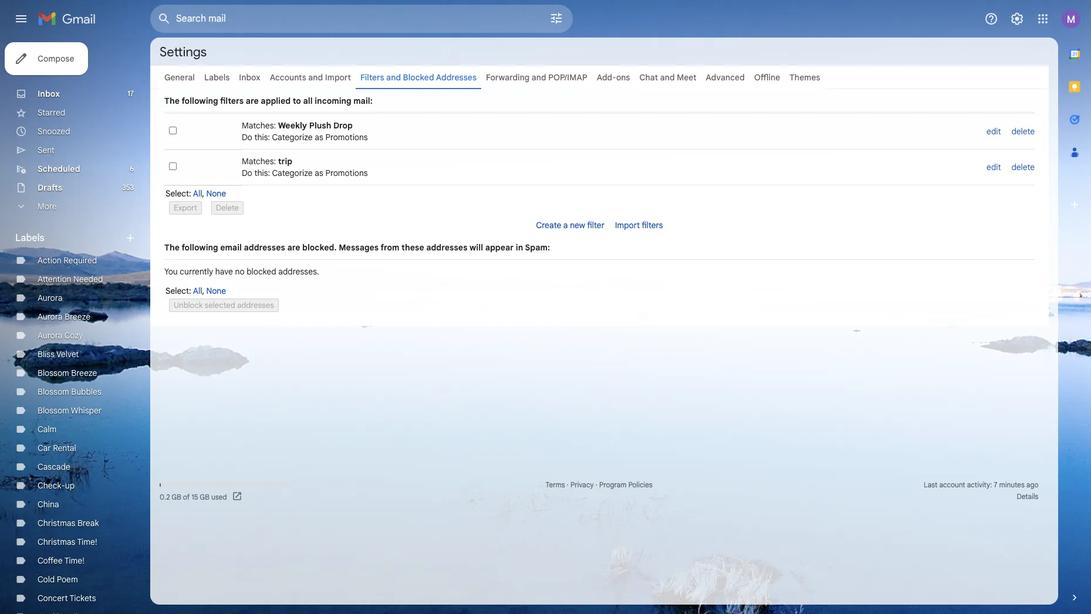 Task type: vqa. For each thing, say whether or not it's contained in the screenshot.
"Cozy"
yes



Task type: locate. For each thing, give the bounding box(es) containing it.
settings image
[[1010, 12, 1025, 26]]

15
[[192, 493, 198, 502]]

1 horizontal spatial inbox link
[[239, 72, 261, 83]]

2 do from the top
[[242, 168, 252, 178]]

0 horizontal spatial import
[[325, 72, 351, 83]]

ago
[[1027, 481, 1039, 490]]

as inside matches: weekly plush drop do this: categorize as promotions
[[315, 132, 323, 143]]

1 horizontal spatial ·
[[596, 481, 598, 490]]

2 edit from the top
[[987, 162, 1001, 173]]

1 vertical spatial delete link
[[1012, 162, 1035, 173]]

1 following from the top
[[182, 96, 218, 106]]

matches: for do
[[242, 120, 276, 131]]

the up you
[[164, 242, 180, 253]]

compose
[[38, 53, 74, 64]]

0 vertical spatial all link
[[193, 188, 202, 199]]

2 and from the left
[[386, 72, 401, 83]]

the for the following email addresses are blocked. messages from these addresses will appear in spam:
[[164, 242, 180, 253]]

program
[[599, 481, 627, 490]]

christmas up coffee time! link
[[38, 537, 75, 548]]

advanced search options image
[[545, 6, 568, 30]]

do up delete button
[[242, 168, 252, 178]]

None search field
[[150, 5, 573, 33]]

0 vertical spatial promotions
[[326, 132, 368, 143]]

3 aurora from the top
[[38, 331, 62, 341]]

last
[[924, 481, 938, 490]]

cascade
[[38, 462, 70, 473]]

labels link
[[204, 72, 230, 83]]

all inside select: all , none unblock selected addresses
[[193, 286, 202, 296]]

0 vertical spatial the
[[164, 96, 180, 106]]

this: inside matches: weekly plush drop do this: categorize as promotions
[[254, 132, 270, 143]]

select: up export button
[[166, 188, 191, 199]]

all for select: all , none unblock selected addresses
[[193, 286, 202, 296]]

1 vertical spatial edit
[[987, 162, 1001, 173]]

1 edit link from the top
[[987, 126, 1001, 137]]

this:
[[254, 132, 270, 143], [254, 168, 270, 178]]

all link up 'export'
[[193, 188, 202, 199]]

1 promotions from the top
[[326, 132, 368, 143]]

no
[[235, 266, 245, 277]]

time! down break
[[77, 537, 97, 548]]

1 vertical spatial breeze
[[71, 368, 97, 379]]

breeze for blossom breeze
[[71, 368, 97, 379]]

list item up filter
[[164, 149, 1035, 185]]

up
[[65, 481, 75, 491]]

filters
[[220, 96, 244, 106], [642, 220, 663, 230]]

all up unblock at the left
[[193, 286, 202, 296]]

0 vertical spatial none link
[[206, 188, 226, 199]]

and up all
[[308, 72, 323, 83]]

1 vertical spatial this:
[[254, 168, 270, 178]]

, for select: all , none unblock selected addresses
[[202, 286, 204, 296]]

inbox link up starred
[[38, 89, 60, 99]]

1 none from the top
[[206, 188, 226, 199]]

1 delete link from the top
[[1012, 126, 1035, 137]]

categorize inside matches: weekly plush drop do this: categorize as promotions
[[272, 132, 313, 143]]

· right terms 'link'
[[567, 481, 569, 490]]

1 vertical spatial aurora
[[38, 312, 62, 322]]

select: all , none
[[166, 188, 226, 199]]

none for select: all , none
[[206, 188, 226, 199]]

2 aurora from the top
[[38, 312, 62, 322]]

1 vertical spatial delete
[[1012, 162, 1035, 173]]

have
[[215, 266, 233, 277]]

1 vertical spatial labels
[[15, 233, 44, 244]]

1 vertical spatial christmas
[[38, 537, 75, 548]]

filters down labels link
[[220, 96, 244, 106]]

0 vertical spatial this:
[[254, 132, 270, 143]]

footer
[[150, 480, 1049, 503]]

1 vertical spatial categorize
[[272, 168, 313, 178]]

aurora breeze
[[38, 312, 90, 322]]

cascade link
[[38, 462, 70, 473]]

labels for labels link
[[204, 72, 230, 83]]

tickets
[[70, 594, 96, 604]]

breeze for aurora breeze
[[65, 312, 90, 322]]

are up addresses.
[[287, 242, 300, 253]]

1 vertical spatial time!
[[64, 556, 84, 567]]

0 vertical spatial blossom
[[38, 368, 69, 379]]

all link up unblock at the left
[[193, 286, 202, 296]]

0 vertical spatial categorize
[[272, 132, 313, 143]]

christmas
[[38, 518, 75, 529], [38, 537, 75, 548]]

aurora down the aurora 'link'
[[38, 312, 62, 322]]

select: inside select: all , none unblock selected addresses
[[166, 286, 191, 296]]

select: all , none unblock selected addresses
[[166, 286, 274, 310]]

breeze
[[65, 312, 90, 322], [71, 368, 97, 379]]

list item
[[164, 114, 1035, 149], [164, 149, 1035, 185]]

2 the from the top
[[164, 242, 180, 253]]

spam:
[[525, 242, 550, 253]]

0 vertical spatial edit link
[[987, 126, 1001, 137]]

you currently have no blocked addresses.
[[164, 266, 319, 277]]

none link up delete
[[206, 188, 226, 199]]

1 vertical spatial all link
[[193, 286, 202, 296]]

import right filter
[[615, 220, 640, 230]]

2 edit link from the top
[[987, 162, 1001, 173]]

blossom up "calm"
[[38, 406, 69, 416]]

0 vertical spatial labels
[[204, 72, 230, 83]]

0 vertical spatial select:
[[166, 188, 191, 199]]

1 vertical spatial filters
[[642, 220, 663, 230]]

0 vertical spatial edit
[[987, 126, 1001, 137]]

1 horizontal spatial labels
[[204, 72, 230, 83]]

labels up the 'action'
[[15, 233, 44, 244]]

0 vertical spatial delete link
[[1012, 126, 1035, 137]]

none up "selected"
[[206, 286, 226, 296]]

1 all from the top
[[193, 188, 202, 199]]

the down general 'link'
[[164, 96, 180, 106]]

aurora cozy
[[38, 331, 83, 341]]

1 do from the top
[[242, 132, 252, 143]]

1 list item from the top
[[164, 114, 1035, 149]]

gb right 15
[[200, 493, 210, 502]]

0 vertical spatial ,
[[202, 188, 204, 199]]

matches: inside matches: weekly plush drop do this: categorize as promotions
[[242, 120, 276, 131]]

christmas break link
[[38, 518, 99, 529]]

2 blossom from the top
[[38, 387, 69, 398]]

labels inside navigation
[[15, 233, 44, 244]]

christmas break
[[38, 518, 99, 529]]

inbox link up the "the following filters are applied to all incoming mail:"
[[239, 72, 261, 83]]

addresses left will
[[426, 242, 468, 253]]

attention needed link
[[38, 274, 103, 285]]

1 vertical spatial none link
[[206, 286, 226, 296]]

categorize
[[272, 132, 313, 143], [272, 168, 313, 178]]

and for chat
[[660, 72, 675, 83]]

categorize inside 'matches: trip do this: categorize as promotions'
[[272, 168, 313, 178]]

scheduled
[[38, 164, 80, 174]]

select: up unblock at the left
[[166, 286, 191, 296]]

addresses
[[436, 72, 477, 83]]

0 vertical spatial following
[[182, 96, 218, 106]]

edit link
[[987, 126, 1001, 137], [987, 162, 1001, 173]]

, inside select: all , none unblock selected addresses
[[202, 286, 204, 296]]

None checkbox
[[169, 163, 177, 170]]

0 vertical spatial as
[[315, 132, 323, 143]]

1 vertical spatial edit link
[[987, 162, 1001, 173]]

1 horizontal spatial gb
[[200, 493, 210, 502]]

aurora for aurora cozy
[[38, 331, 62, 341]]

none for select: all , none unblock selected addresses
[[206, 286, 226, 296]]

0 horizontal spatial labels
[[15, 233, 44, 244]]

0 vertical spatial breeze
[[65, 312, 90, 322]]

none up delete
[[206, 188, 226, 199]]

christmas down china
[[38, 518, 75, 529]]

gb left of on the left
[[172, 493, 181, 502]]

0 vertical spatial time!
[[77, 537, 97, 548]]

matches: left trip
[[242, 156, 276, 167]]

353
[[122, 183, 134, 192]]

0 vertical spatial christmas
[[38, 518, 75, 529]]

following for filters
[[182, 96, 218, 106]]

1 as from the top
[[315, 132, 323, 143]]

1 vertical spatial matches:
[[242, 156, 276, 167]]

4 and from the left
[[660, 72, 675, 83]]

3 and from the left
[[532, 72, 546, 83]]

incoming
[[315, 96, 351, 106]]

categorize down weekly
[[272, 132, 313, 143]]

the
[[164, 96, 180, 106], [164, 242, 180, 253]]

coffee
[[38, 556, 63, 567]]

0 vertical spatial delete
[[1012, 126, 1035, 137]]

terms · privacy · program policies
[[546, 481, 653, 490]]

car rental link
[[38, 443, 76, 454]]

trip
[[278, 156, 293, 167]]

· right privacy
[[596, 481, 598, 490]]

filters and blocked addresses link
[[361, 72, 477, 83]]

and left pop/imap
[[532, 72, 546, 83]]

1 vertical spatial following
[[182, 242, 218, 253]]

import
[[325, 72, 351, 83], [615, 220, 640, 230]]

0 vertical spatial none
[[206, 188, 226, 199]]

more
[[38, 201, 57, 212]]

2 as from the top
[[315, 168, 323, 178]]

1 vertical spatial do
[[242, 168, 252, 178]]

aurora down attention
[[38, 293, 62, 304]]

breeze up the cozy
[[65, 312, 90, 322]]

1 vertical spatial blossom
[[38, 387, 69, 398]]

1 select: from the top
[[166, 188, 191, 199]]

delete for matches: weekly plush drop do this: categorize as promotions
[[1012, 126, 1035, 137]]

0 vertical spatial aurora
[[38, 293, 62, 304]]

as down matches: weekly plush drop do this: categorize as promotions
[[315, 168, 323, 178]]

1 the from the top
[[164, 96, 180, 106]]

2 categorize from the top
[[272, 168, 313, 178]]

and right the filters
[[386, 72, 401, 83]]

meet
[[677, 72, 697, 83]]

christmas time! link
[[38, 537, 97, 548]]

forwarding and pop/imap link
[[486, 72, 588, 83]]

matches: inside 'matches: trip do this: categorize as promotions'
[[242, 156, 276, 167]]

and for forwarding
[[532, 72, 546, 83]]

all up 'export'
[[193, 188, 202, 199]]

do
[[242, 132, 252, 143], [242, 168, 252, 178]]

2 promotions from the top
[[326, 168, 368, 178]]

none link up "selected"
[[206, 286, 226, 296]]

1 aurora from the top
[[38, 293, 62, 304]]

0 vertical spatial do
[[242, 132, 252, 143]]

a
[[564, 220, 568, 230]]

following
[[182, 96, 218, 106], [182, 242, 218, 253]]

inbox
[[239, 72, 261, 83], [38, 89, 60, 99]]

and right chat on the right
[[660, 72, 675, 83]]

0 vertical spatial matches:
[[242, 120, 276, 131]]

whisper
[[71, 406, 102, 416]]

2 following from the top
[[182, 242, 218, 253]]

addresses down blocked
[[237, 300, 274, 310]]

none inside select: all , none unblock selected addresses
[[206, 286, 226, 296]]

chat and meet link
[[640, 72, 697, 83]]

the for the following filters are applied to all incoming mail:
[[164, 96, 180, 106]]

aurora up bliss
[[38, 331, 62, 341]]

0 horizontal spatial gb
[[172, 493, 181, 502]]

2 all link from the top
[[193, 286, 202, 296]]

2 this: from the top
[[254, 168, 270, 178]]

blossom breeze link
[[38, 368, 97, 379]]

will
[[470, 242, 483, 253]]

all link for 1st none link from the bottom of the page
[[193, 286, 202, 296]]

email
[[220, 242, 242, 253]]

Search mail text field
[[176, 13, 517, 25]]

all
[[193, 188, 202, 199], [193, 286, 202, 296]]

1 · from the left
[[567, 481, 569, 490]]

0.2 gb of 15 gb used
[[160, 493, 227, 502]]

blossom bubbles
[[38, 387, 101, 398]]

promotions inside 'matches: trip do this: categorize as promotions'
[[326, 168, 368, 178]]

are left applied
[[246, 96, 259, 106]]

attention
[[38, 274, 71, 285]]

filter
[[587, 220, 605, 230]]

themes
[[790, 72, 821, 83]]

inbox up starred
[[38, 89, 60, 99]]

check-up link
[[38, 481, 75, 491]]

1 vertical spatial ,
[[202, 286, 204, 296]]

gmail image
[[38, 7, 102, 31]]

2 · from the left
[[596, 481, 598, 490]]

this: inside 'matches: trip do this: categorize as promotions'
[[254, 168, 270, 178]]

2 all from the top
[[193, 286, 202, 296]]

activity:
[[967, 481, 992, 490]]

1 horizontal spatial are
[[287, 242, 300, 253]]

edit
[[987, 126, 1001, 137], [987, 162, 1001, 173]]

appear
[[485, 242, 514, 253]]

do down the "the following filters are applied to all incoming mail:"
[[242, 132, 252, 143]]

as down the plush
[[315, 132, 323, 143]]

2 list item from the top
[[164, 149, 1035, 185]]

1 horizontal spatial inbox
[[239, 72, 261, 83]]

export button
[[169, 201, 202, 215]]

1 horizontal spatial import
[[615, 220, 640, 230]]

list item down add-
[[164, 114, 1035, 149]]

categorize down trip
[[272, 168, 313, 178]]

0 vertical spatial inbox link
[[239, 72, 261, 83]]

2 vertical spatial aurora
[[38, 331, 62, 341]]

labels right general 'link'
[[204, 72, 230, 83]]

the following filters are applied to all incoming mail:
[[164, 96, 373, 106]]

footer containing terms
[[150, 480, 1049, 503]]

2 , from the top
[[202, 286, 204, 296]]

do inside 'matches: trip do this: categorize as promotions'
[[242, 168, 252, 178]]

1 categorize from the top
[[272, 132, 313, 143]]

1 and from the left
[[308, 72, 323, 83]]

import up incoming
[[325, 72, 351, 83]]

1 edit from the top
[[987, 126, 1001, 137]]

tab list
[[1059, 38, 1092, 572]]

pop/imap
[[549, 72, 588, 83]]

breeze up "bubbles"
[[71, 368, 97, 379]]

0 horizontal spatial inbox link
[[38, 89, 60, 99]]

1 vertical spatial are
[[287, 242, 300, 253]]

aurora for the aurora 'link'
[[38, 293, 62, 304]]

time! for coffee time!
[[64, 556, 84, 567]]

2 matches: from the top
[[242, 156, 276, 167]]

0 vertical spatial all
[[193, 188, 202, 199]]

1 vertical spatial select:
[[166, 286, 191, 296]]

time!
[[77, 537, 97, 548], [64, 556, 84, 567]]

policies
[[629, 481, 653, 490]]

1 none link from the top
[[206, 188, 226, 199]]

2 none from the top
[[206, 286, 226, 296]]

0 horizontal spatial are
[[246, 96, 259, 106]]

1 blossom from the top
[[38, 368, 69, 379]]

following up currently
[[182, 242, 218, 253]]

0 vertical spatial filters
[[220, 96, 244, 106]]

2 vertical spatial blossom
[[38, 406, 69, 416]]

1 christmas from the top
[[38, 518, 75, 529]]

inbox up the "the following filters are applied to all incoming mail:"
[[239, 72, 261, 83]]

2 select: from the top
[[166, 286, 191, 296]]

1 this: from the top
[[254, 132, 270, 143]]

following down labels link
[[182, 96, 218, 106]]

1 all link from the top
[[193, 188, 202, 199]]

edit link for matches: weekly plush drop do this: categorize as promotions
[[987, 126, 1001, 137]]

1 vertical spatial none
[[206, 286, 226, 296]]

filters right filter
[[642, 220, 663, 230]]

matches: down the "the following filters are applied to all incoming mail:"
[[242, 120, 276, 131]]

0 vertical spatial are
[[246, 96, 259, 106]]

0 horizontal spatial ·
[[567, 481, 569, 490]]

1 vertical spatial inbox
[[38, 89, 60, 99]]

1 delete from the top
[[1012, 126, 1035, 137]]

2 delete link from the top
[[1012, 162, 1035, 173]]

1 vertical spatial promotions
[[326, 168, 368, 178]]

christmas for christmas break
[[38, 518, 75, 529]]

1 vertical spatial all
[[193, 286, 202, 296]]

2 christmas from the top
[[38, 537, 75, 548]]

time! down christmas time! 'link'
[[64, 556, 84, 567]]

0 horizontal spatial inbox
[[38, 89, 60, 99]]

snoozed link
[[38, 126, 70, 137]]

0 vertical spatial import
[[325, 72, 351, 83]]

3 blossom from the top
[[38, 406, 69, 416]]

blocked
[[247, 266, 276, 277]]

mail:
[[354, 96, 373, 106]]

1 vertical spatial the
[[164, 242, 180, 253]]

addresses.
[[278, 266, 319, 277]]

None checkbox
[[169, 127, 177, 134]]

1 vertical spatial as
[[315, 168, 323, 178]]

support image
[[985, 12, 999, 26]]

all for select: all , none
[[193, 188, 202, 199]]

blossom down bliss velvet 'link'
[[38, 368, 69, 379]]

1 matches: from the top
[[242, 120, 276, 131]]

1 vertical spatial import
[[615, 220, 640, 230]]

blossom down the blossom breeze link
[[38, 387, 69, 398]]

2 delete from the top
[[1012, 162, 1035, 173]]

matches:
[[242, 120, 276, 131], [242, 156, 276, 167]]

break
[[77, 518, 99, 529]]

1 , from the top
[[202, 188, 204, 199]]



Task type: describe. For each thing, give the bounding box(es) containing it.
selected
[[205, 300, 235, 310]]

check-
[[38, 481, 65, 491]]

and for accounts
[[308, 72, 323, 83]]

edit link for matches: trip do this: categorize as promotions
[[987, 162, 1001, 173]]

edit for matches: weekly plush drop do this: categorize as promotions
[[987, 126, 1001, 137]]

starred link
[[38, 107, 65, 118]]

unblock selected addresses button
[[169, 299, 279, 312]]

cold poem link
[[38, 575, 78, 585]]

program policies link
[[599, 481, 653, 490]]

forwarding and pop/imap
[[486, 72, 588, 83]]

car
[[38, 443, 51, 454]]

messages
[[339, 242, 379, 253]]

delete link for matches: weekly plush drop do this: categorize as promotions
[[1012, 126, 1035, 137]]

blossom for blossom whisper
[[38, 406, 69, 416]]

filters
[[361, 72, 384, 83]]

cozy
[[64, 331, 83, 341]]

delete link for matches: trip do this: categorize as promotions
[[1012, 162, 1035, 173]]

delete for matches: trip do this: categorize as promotions
[[1012, 162, 1035, 173]]

offline
[[754, 72, 781, 83]]

car rental
[[38, 443, 76, 454]]

christmas time!
[[38, 537, 97, 548]]

edit for matches: trip do this: categorize as promotions
[[987, 162, 1001, 173]]

do inside matches: weekly plush drop do this: categorize as promotions
[[242, 132, 252, 143]]

1 gb from the left
[[172, 493, 181, 502]]

follow link to manage storage image
[[232, 491, 243, 503]]

bubbles
[[71, 387, 101, 398]]

required
[[64, 255, 97, 266]]

settings
[[160, 44, 207, 60]]

1 horizontal spatial filters
[[642, 220, 663, 230]]

china
[[38, 500, 59, 510]]

coffee time!
[[38, 556, 84, 567]]

currently
[[180, 266, 213, 277]]

as inside 'matches: trip do this: categorize as promotions'
[[315, 168, 323, 178]]

compose button
[[5, 42, 88, 75]]

blocked
[[403, 72, 434, 83]]

of
[[183, 493, 190, 502]]

in
[[516, 242, 523, 253]]

blossom for blossom breeze
[[38, 368, 69, 379]]

0 vertical spatial inbox
[[239, 72, 261, 83]]

christmas for christmas time!
[[38, 537, 75, 548]]

from
[[381, 242, 400, 253]]

chat and meet
[[640, 72, 697, 83]]

2 gb from the left
[[200, 493, 210, 502]]

aurora link
[[38, 293, 62, 304]]

needed
[[73, 274, 103, 285]]

delete
[[216, 203, 239, 213]]

velvet
[[56, 349, 79, 360]]

unblock
[[174, 300, 203, 310]]

all link for 2nd none link from the bottom of the page
[[193, 188, 202, 199]]

bliss velvet
[[38, 349, 79, 360]]

time! for christmas time!
[[77, 537, 97, 548]]

add-ons link
[[597, 72, 630, 83]]

bliss
[[38, 349, 55, 360]]

drafts
[[38, 183, 62, 193]]

details
[[1017, 493, 1039, 501]]

0 horizontal spatial filters
[[220, 96, 244, 106]]

7
[[994, 481, 998, 490]]

to
[[293, 96, 301, 106]]

poem
[[57, 575, 78, 585]]

search mail image
[[154, 8, 175, 29]]

action required
[[38, 255, 97, 266]]

blossom bubbles link
[[38, 387, 101, 398]]

all
[[303, 96, 313, 106]]

and for filters
[[386, 72, 401, 83]]

starred
[[38, 107, 65, 118]]

calm link
[[38, 425, 57, 435]]

new
[[570, 220, 586, 230]]

promotions inside matches: weekly plush drop do this: categorize as promotions
[[326, 132, 368, 143]]

blossom for blossom bubbles
[[38, 387, 69, 398]]

these
[[402, 242, 424, 253]]

, for select: all , none
[[202, 188, 204, 199]]

main menu image
[[14, 12, 28, 26]]

matches: for categorize
[[242, 156, 276, 167]]

scheduled link
[[38, 164, 80, 174]]

advanced
[[706, 72, 745, 83]]

privacy
[[571, 481, 594, 490]]

addresses inside select: all , none unblock selected addresses
[[237, 300, 274, 310]]

blossom whisper
[[38, 406, 102, 416]]

following for email
[[182, 242, 218, 253]]

blossom breeze
[[38, 368, 97, 379]]

1 vertical spatial inbox link
[[38, 89, 60, 99]]

plush
[[309, 120, 331, 131]]

select: for select: all , none unblock selected addresses
[[166, 286, 191, 296]]

accounts and import link
[[270, 72, 351, 83]]

offline link
[[754, 72, 781, 83]]

labels for labels "heading"
[[15, 233, 44, 244]]

concert tickets
[[38, 594, 96, 604]]

labels navigation
[[0, 38, 150, 615]]

filters and blocked addresses
[[361, 72, 477, 83]]

export
[[174, 203, 197, 213]]

more button
[[0, 197, 141, 216]]

matches: trip do this: categorize as promotions
[[242, 156, 368, 178]]

6
[[130, 164, 134, 173]]

0.2
[[160, 493, 170, 502]]

calm
[[38, 425, 57, 435]]

general
[[164, 72, 195, 83]]

themes link
[[790, 72, 821, 83]]

add-
[[597, 72, 616, 83]]

inbox inside labels navigation
[[38, 89, 60, 99]]

attention needed
[[38, 274, 103, 285]]

aurora for aurora breeze
[[38, 312, 62, 322]]

matches: weekly plush drop do this: categorize as promotions
[[242, 120, 368, 143]]

you
[[164, 266, 178, 277]]

action
[[38, 255, 62, 266]]

aurora cozy link
[[38, 331, 83, 341]]

delete button
[[211, 201, 244, 215]]

2 none link from the top
[[206, 286, 226, 296]]

labels heading
[[15, 233, 124, 244]]

addresses up blocked
[[244, 242, 285, 253]]

weekly
[[278, 120, 307, 131]]

coffee time! link
[[38, 556, 84, 567]]

select: for select: all , none
[[166, 188, 191, 199]]

sent link
[[38, 145, 55, 156]]



